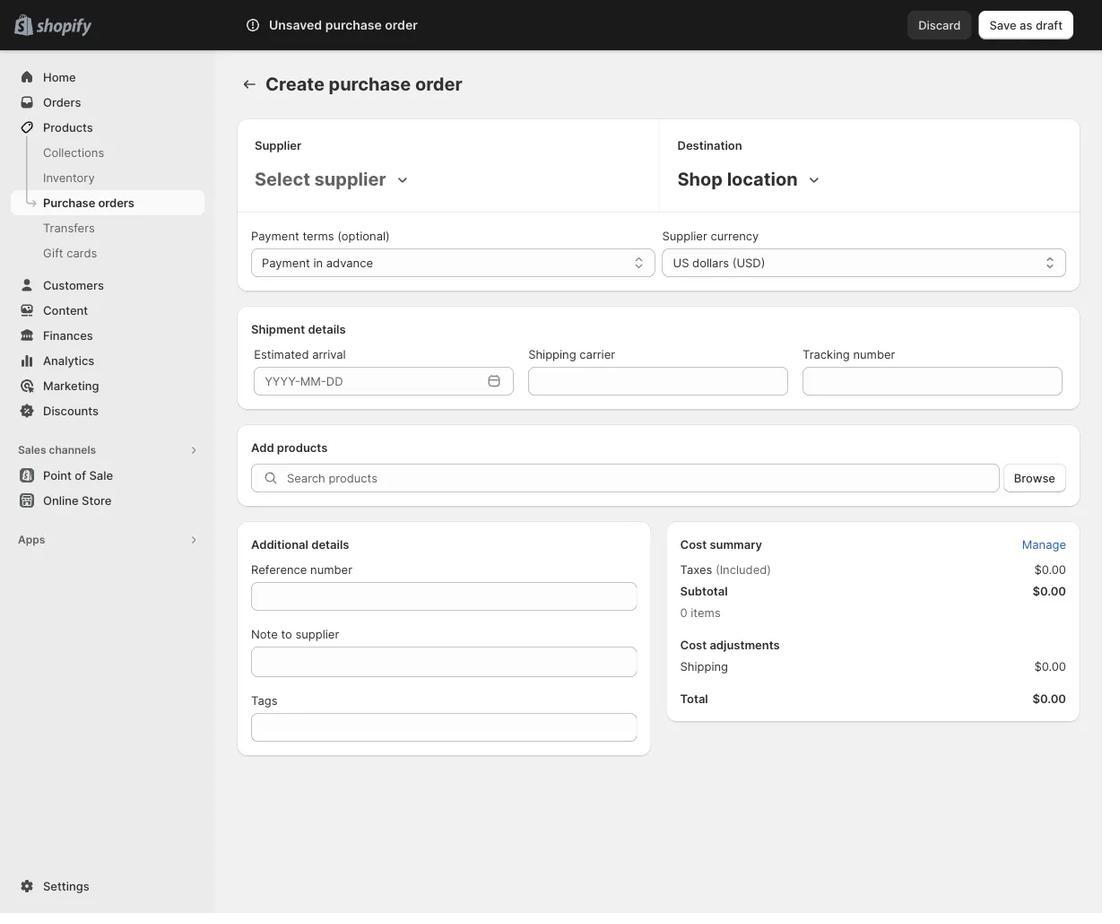Task type: locate. For each thing, give the bounding box(es) containing it.
Search products text field
[[287, 464, 1000, 492]]

select supplier
[[255, 168, 386, 190]]

cost down 0 items
[[680, 638, 707, 652]]

search
[[320, 18, 359, 32]]

(usd)
[[733, 256, 765, 270]]

create
[[265, 73, 325, 95]]

0 vertical spatial shipping
[[528, 347, 576, 361]]

1 vertical spatial shipping
[[680, 659, 728, 673]]

0 items
[[680, 605, 721, 619]]

collections link
[[11, 140, 204, 165]]

0 vertical spatial purchase
[[325, 17, 382, 33]]

1 vertical spatial details
[[311, 537, 349, 551]]

1 vertical spatial supplier
[[662, 229, 707, 243]]

0 horizontal spatial number
[[310, 562, 352, 576]]

(optional)
[[337, 229, 390, 243]]

point of sale button
[[0, 463, 215, 488]]

supplier
[[314, 168, 386, 190], [296, 627, 339, 641]]

summary
[[710, 537, 762, 551]]

payment for payment in advance
[[262, 256, 310, 270]]

point
[[43, 468, 72, 482]]

as
[[1020, 18, 1033, 32]]

supplier up (optional)
[[314, 168, 386, 190]]

online store link
[[11, 488, 204, 513]]

supplier right the to
[[296, 627, 339, 641]]

details for shipment details
[[308, 322, 346, 336]]

0 vertical spatial supplier
[[255, 138, 302, 152]]

browse button
[[1003, 464, 1066, 492]]

details
[[308, 322, 346, 336], [311, 537, 349, 551]]

$0.00 for subtotal
[[1033, 584, 1066, 598]]

supplier up us
[[662, 229, 707, 243]]

cost up taxes
[[680, 537, 707, 551]]

0 vertical spatial payment
[[251, 229, 299, 243]]

reference number
[[251, 562, 352, 576]]

payment for payment terms (optional)
[[251, 229, 299, 243]]

finances link
[[11, 323, 204, 348]]

discard
[[919, 18, 961, 32]]

1 horizontal spatial number
[[853, 347, 895, 361]]

transfers link
[[11, 215, 204, 240]]

1 horizontal spatial shipping
[[680, 659, 728, 673]]

shipping down cost adjustments
[[680, 659, 728, 673]]

payment terms (optional)
[[251, 229, 390, 243]]

2 cost from the top
[[680, 638, 707, 652]]

tracking number
[[803, 347, 895, 361]]

1 vertical spatial purchase
[[329, 73, 411, 95]]

analytics link
[[11, 348, 204, 373]]

supplier for supplier currency
[[662, 229, 707, 243]]

collections
[[43, 145, 104, 159]]

total
[[680, 692, 708, 705]]

number right tracking
[[853, 347, 895, 361]]

1 horizontal spatial supplier
[[662, 229, 707, 243]]

orders
[[43, 95, 81, 109]]

payment in advance
[[262, 256, 373, 270]]

purchase
[[325, 17, 382, 33], [329, 73, 411, 95]]

online
[[43, 493, 79, 507]]

supplier inside dropdown button
[[314, 168, 386, 190]]

draft
[[1036, 18, 1063, 32]]

browse
[[1014, 471, 1056, 485]]

1 vertical spatial supplier
[[296, 627, 339, 641]]

home link
[[11, 65, 204, 90]]

sales channels button
[[11, 438, 204, 463]]

estimated arrival
[[254, 347, 346, 361]]

$0.00
[[1035, 562, 1066, 576], [1033, 584, 1066, 598], [1035, 659, 1066, 673], [1033, 692, 1066, 705]]

order
[[385, 17, 418, 33], [415, 73, 463, 95]]

cost summary
[[680, 537, 762, 551]]

inventory
[[43, 170, 95, 184]]

number down the additional details
[[310, 562, 352, 576]]

point of sale link
[[11, 463, 204, 488]]

to
[[281, 627, 292, 641]]

cost adjustments
[[680, 638, 780, 652]]

details up reference number on the left of the page
[[311, 537, 349, 551]]

1 vertical spatial order
[[415, 73, 463, 95]]

(included)
[[716, 562, 771, 576]]

dollars
[[692, 256, 729, 270]]

payment left in
[[262, 256, 310, 270]]

home
[[43, 70, 76, 84]]

settings link
[[11, 874, 204, 899]]

gift cards link
[[11, 240, 204, 265]]

number for reference number
[[310, 562, 352, 576]]

order for create purchase order
[[415, 73, 463, 95]]

payment
[[251, 229, 299, 243], [262, 256, 310, 270]]

0 vertical spatial cost
[[680, 537, 707, 551]]

0 horizontal spatial supplier
[[255, 138, 302, 152]]

0 vertical spatial order
[[385, 17, 418, 33]]

shipping left carrier
[[528, 347, 576, 361]]

Tracking number text field
[[803, 367, 1063, 396]]

purchase right the unsaved
[[325, 17, 382, 33]]

products
[[43, 120, 93, 134]]

unsaved
[[269, 17, 322, 33]]

customers link
[[11, 273, 204, 298]]

estimated
[[254, 347, 309, 361]]

1 vertical spatial number
[[310, 562, 352, 576]]

payment left terms
[[251, 229, 299, 243]]

$0.00 for total
[[1033, 692, 1066, 705]]

1 vertical spatial cost
[[680, 638, 707, 652]]

carrier
[[580, 347, 615, 361]]

shipping for shipping carrier
[[528, 347, 576, 361]]

0 vertical spatial details
[[308, 322, 346, 336]]

finances
[[43, 328, 93, 342]]

shop location
[[678, 168, 798, 190]]

$0.00 for shipping
[[1035, 659, 1066, 673]]

supplier up select
[[255, 138, 302, 152]]

supplier
[[255, 138, 302, 152], [662, 229, 707, 243]]

apps
[[18, 533, 45, 546]]

number
[[853, 347, 895, 361], [310, 562, 352, 576]]

purchase down unsaved purchase order
[[329, 73, 411, 95]]

manage button
[[1011, 532, 1077, 557]]

cost for cost summary
[[680, 537, 707, 551]]

1 vertical spatial payment
[[262, 256, 310, 270]]

Shipping carrier text field
[[528, 367, 788, 396]]

gift
[[43, 246, 63, 260]]

tracking
[[803, 347, 850, 361]]

products
[[277, 440, 328, 454]]

in
[[313, 256, 323, 270]]

details up arrival
[[308, 322, 346, 336]]

0 horizontal spatial shipping
[[528, 347, 576, 361]]

0 vertical spatial number
[[853, 347, 895, 361]]

store
[[82, 493, 112, 507]]

1 cost from the top
[[680, 537, 707, 551]]

shipping for shipping
[[680, 659, 728, 673]]

save
[[990, 18, 1017, 32]]

0 vertical spatial supplier
[[314, 168, 386, 190]]

purchase for create
[[329, 73, 411, 95]]

Estimated arrival text field
[[254, 367, 482, 396]]



Task type: vqa. For each thing, say whether or not it's contained in the screenshot.
Home
yes



Task type: describe. For each thing, give the bounding box(es) containing it.
terms
[[303, 229, 334, 243]]

transfers
[[43, 221, 95, 235]]

settings
[[43, 879, 89, 893]]

cost for cost adjustments
[[680, 638, 707, 652]]

save as draft
[[990, 18, 1063, 32]]

advance
[[326, 256, 373, 270]]

arrival
[[312, 347, 346, 361]]

note
[[251, 627, 278, 641]]

purchase
[[43, 196, 95, 209]]

number for tracking number
[[853, 347, 895, 361]]

discounts link
[[11, 398, 204, 423]]

Note to supplier text field
[[251, 647, 637, 677]]

create purchase order
[[265, 73, 463, 95]]

marketing
[[43, 378, 99, 392]]

us dollars (usd)
[[673, 256, 765, 270]]

content
[[43, 303, 88, 317]]

additional
[[251, 537, 309, 551]]

additional details
[[251, 537, 349, 551]]

discounts
[[43, 404, 99, 418]]

channels
[[49, 444, 96, 457]]

subtotal
[[680, 584, 728, 598]]

shop location button
[[674, 165, 827, 194]]

shipment
[[251, 322, 305, 336]]

details for additional details
[[311, 537, 349, 551]]

online store button
[[0, 488, 215, 513]]

orders link
[[11, 90, 204, 115]]

0
[[680, 605, 688, 619]]

online store
[[43, 493, 112, 507]]

inventory link
[[11, 165, 204, 190]]

orders
[[98, 196, 134, 209]]

location
[[727, 168, 798, 190]]

discard link
[[908, 11, 972, 39]]

products link
[[11, 115, 204, 140]]

taxes (included)
[[680, 562, 771, 576]]

point of sale
[[43, 468, 113, 482]]

purchase orders link
[[11, 190, 204, 215]]

save as draft button
[[979, 11, 1074, 39]]

order for unsaved purchase order
[[385, 17, 418, 33]]

add products
[[251, 440, 328, 454]]

adjustments
[[710, 638, 780, 652]]

cards
[[67, 246, 97, 260]]

select
[[255, 168, 310, 190]]

add
[[251, 440, 274, 454]]

of
[[75, 468, 86, 482]]

purchase for unsaved
[[325, 17, 382, 33]]

destination
[[678, 138, 742, 152]]

supplier currency
[[662, 229, 759, 243]]

gift cards
[[43, 246, 97, 260]]

customers
[[43, 278, 104, 292]]

manage
[[1022, 537, 1066, 551]]

analytics
[[43, 353, 94, 367]]

Tags text field
[[251, 713, 637, 742]]

unsaved purchase order
[[269, 17, 418, 33]]

shipment details
[[251, 322, 346, 336]]

apps button
[[11, 527, 204, 553]]

currency
[[711, 229, 759, 243]]

search button
[[291, 11, 811, 39]]

sale
[[89, 468, 113, 482]]

shop
[[678, 168, 723, 190]]

shipping carrier
[[528, 347, 615, 361]]

marketing link
[[11, 373, 204, 398]]

select supplier button
[[251, 165, 415, 194]]

shopify image
[[36, 18, 92, 36]]

tags
[[251, 693, 278, 707]]

supplier for supplier
[[255, 138, 302, 152]]

us
[[673, 256, 689, 270]]

reference
[[251, 562, 307, 576]]

note to supplier
[[251, 627, 339, 641]]

taxes
[[680, 562, 712, 576]]

Reference number text field
[[251, 582, 637, 611]]



